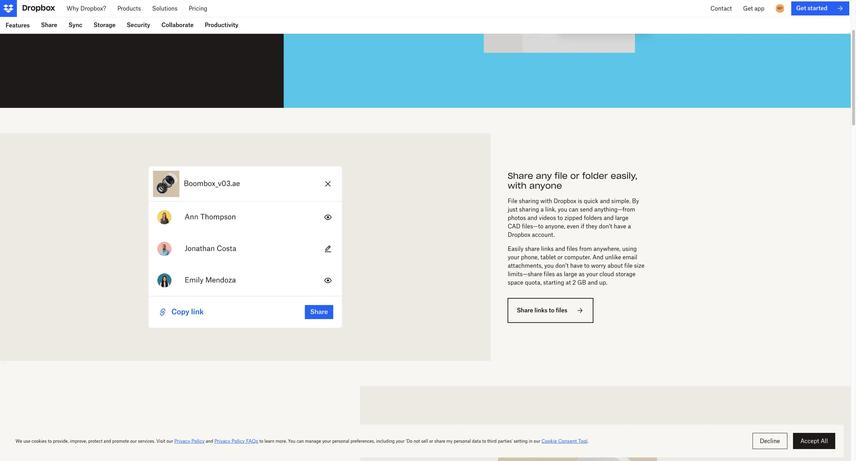 Task type: describe. For each thing, give the bounding box(es) containing it.
1 vertical spatial links
[[535, 307, 548, 315]]

security button
[[121, 17, 156, 34]]

link,
[[545, 206, 556, 213]]

file inside easily share links and files from anywhere, using your phone, tablet or computer. and unlike email attachments, you don't have to worry about file size limits—share files as large as your cloud storage space quota, starting at 2 gb and up.
[[625, 263, 633, 270]]

and up "tablet"
[[555, 246, 565, 253]]

using
[[622, 246, 637, 253]]

solutions
[[152, 5, 178, 12]]

1 horizontal spatial get started link
[[792, 1, 850, 15]]

they
[[586, 223, 598, 230]]

contact button
[[705, 0, 738, 17]]

contact
[[711, 5, 732, 12]]

features
[[6, 22, 30, 29]]

just
[[508, 206, 518, 213]]

you inside file sharing with dropbox is quick and simple. by just sharing a link, you can send anything—from photos and videos to zipped folders and large cad files—to anyone, even if they don't have a dropbox account.
[[558, 206, 568, 213]]

to inside easily share links and files from anywhere, using your phone, tablet or computer. and unlike email attachments, you don't have to worry about file size limits—share files as large as your cloud storage space quota, starting at 2 gb and up.
[[584, 263, 590, 270]]

0 horizontal spatial dropbox
[[508, 232, 531, 239]]

real-
[[222, 434, 242, 445]]

have inside easily share links and files from anywhere, using your phone, tablet or computer. and unlike email attachments, you don't have to worry about file size limits—share files as large as your cloud storage space quota, starting at 2 gb and up.
[[570, 263, 583, 270]]

get for rightmost get started link
[[796, 5, 807, 12]]

share links to files
[[517, 307, 568, 315]]

account.
[[532, 232, 555, 239]]

get started for rightmost get started link
[[796, 5, 828, 12]]

pricing
[[189, 5, 207, 12]]

collaborate button
[[156, 17, 199, 34]]

send
[[580, 206, 593, 213]]

why dropbox?
[[67, 5, 106, 12]]

files up computer.
[[567, 246, 578, 253]]

share
[[525, 246, 540, 253]]

links inside easily share links and files from anywhere, using your phone, tablet or computer. and unlike email attachments, you don't have to worry about file size limits—share files as large as your cloud storage space quota, starting at 2 gb and up.
[[541, 246, 554, 253]]

at
[[566, 280, 571, 287]]

quota,
[[525, 280, 542, 287]]

0 horizontal spatial your
[[508, 254, 520, 261]]

started for rightmost get started link
[[808, 5, 828, 12]]

1 sharing from the top
[[519, 198, 539, 205]]

easily,
[[611, 171, 638, 182]]

quick
[[584, 198, 599, 205]]

even
[[567, 223, 579, 230]]

space
[[508, 280, 524, 287]]

and left up. at the right of the page
[[588, 280, 598, 287]]

tablet
[[541, 254, 556, 261]]

zipped
[[565, 215, 583, 222]]

and up 'files—to'
[[528, 215, 538, 222]]

a view of files saved in a dropbox folder directory that can be shared with specific users image
[[301, 0, 834, 91]]

and
[[593, 254, 604, 261]]

easily
[[508, 246, 524, 253]]

easily share links and files from anywhere, using your phone, tablet or computer. and unlike email attachments, you don't have to worry about file size limits—share files as large as your cloud storage space quota, starting at 2 gb and up.
[[508, 246, 645, 287]]

cloud
[[600, 271, 614, 278]]

any
[[536, 171, 552, 182]]

features link
[[0, 17, 35, 34]]

updates
[[265, 434, 301, 445]]

why
[[67, 5, 79, 12]]

from
[[580, 246, 592, 253]]

get inside "get real-time updates on changes to shared files"
[[204, 434, 219, 445]]

file
[[508, 198, 518, 205]]

simple.
[[612, 198, 631, 205]]

to down starting
[[549, 307, 555, 315]]

starting
[[543, 280, 564, 287]]

shared
[[256, 444, 287, 455]]

sync
[[69, 22, 82, 29]]

videos
[[539, 215, 556, 222]]

storage
[[616, 271, 636, 278]]

share any file or folder easily, with anyone
[[508, 171, 638, 192]]

share button
[[35, 17, 63, 34]]

unlike
[[605, 254, 621, 261]]

anything—from
[[594, 206, 635, 213]]

or inside easily share links and files from anywhere, using your phone, tablet or computer. and unlike email attachments, you don't have to worry about file size limits—share files as large as your cloud storage space quota, starting at 2 gb and up.
[[558, 254, 563, 261]]

time
[[242, 434, 262, 445]]

about
[[608, 263, 623, 270]]

started for leftmost get started link
[[37, 4, 57, 11]]

if
[[581, 223, 585, 230]]

1 horizontal spatial your
[[586, 271, 598, 278]]

get app
[[743, 5, 765, 12]]

storage
[[94, 22, 116, 29]]

with inside "share any file or folder easily, with anyone"
[[508, 181, 527, 192]]

collaborate
[[161, 22, 194, 29]]

files down at
[[556, 307, 568, 315]]

worry
[[591, 263, 606, 270]]

or inside "share any file or folder easily, with anyone"
[[571, 171, 580, 182]]

why dropbox? button
[[61, 0, 112, 17]]

anyone,
[[545, 223, 566, 230]]

get real-time updates on changes to shared files
[[204, 434, 315, 455]]

large inside file sharing with dropbox is quick and simple. by just sharing a link, you can send anything—from photos and videos to zipped folders and large cad files—to anyone, even if they don't have a dropbox account.
[[615, 215, 629, 222]]

photos
[[508, 215, 526, 222]]

get app button
[[738, 0, 770, 17]]

size
[[634, 263, 645, 270]]

sync button
[[63, 17, 88, 34]]

share for share
[[41, 22, 57, 29]]

kp
[[778, 6, 783, 11]]



Task type: vqa. For each thing, say whether or not it's contained in the screenshot.
Add to Starred icon
no



Task type: locate. For each thing, give the bounding box(es) containing it.
1 horizontal spatial file
[[625, 263, 633, 270]]

solutions button
[[147, 0, 183, 17]]

is
[[578, 198, 582, 205]]

get for get app "dropdown button"
[[743, 5, 753, 12]]

1 vertical spatial share
[[508, 171, 533, 182]]

0 vertical spatial share
[[41, 22, 57, 29]]

your down "worry"
[[586, 271, 598, 278]]

2 sharing from the top
[[519, 206, 539, 213]]

file sharing with dropbox is quick and simple. by just sharing a link, you can send anything—from photos and videos to zipped folders and large cad files—to anyone, even if they don't have a dropbox account.
[[508, 198, 639, 239]]

1 horizontal spatial dropbox
[[554, 198, 577, 205]]

share down quota,
[[517, 307, 533, 315]]

products button
[[112, 0, 147, 17]]

1 horizontal spatial have
[[614, 223, 626, 230]]

dropbox down cad
[[508, 232, 531, 239]]

0 vertical spatial a
[[541, 206, 544, 213]]

with up link,
[[541, 198, 552, 205]]

2 vertical spatial share
[[517, 307, 533, 315]]

0 horizontal spatial you
[[544, 263, 554, 270]]

share for share any file or folder easily, with anyone
[[508, 171, 533, 182]]

1 horizontal spatial large
[[615, 215, 629, 222]]

by
[[632, 198, 639, 205]]

or
[[571, 171, 580, 182], [558, 254, 563, 261]]

don't
[[599, 223, 612, 230], [556, 263, 569, 270]]

security
[[127, 22, 150, 29]]

1 vertical spatial sharing
[[519, 206, 539, 213]]

1 horizontal spatial or
[[571, 171, 580, 182]]

large
[[615, 215, 629, 222], [564, 271, 577, 278]]

with
[[508, 181, 527, 192], [541, 198, 552, 205]]

products
[[117, 5, 141, 12]]

with inside file sharing with dropbox is quick and simple. by just sharing a link, you can send anything—from photos and videos to zipped folders and large cad files—to anyone, even if they don't have a dropbox account.
[[541, 198, 552, 205]]

links up "tablet"
[[541, 246, 554, 253]]

a left link,
[[541, 206, 544, 213]]

share for share links to files
[[517, 307, 533, 315]]

get right kp
[[796, 5, 807, 12]]

2 as from the left
[[579, 271, 585, 278]]

app
[[755, 5, 765, 12]]

0 vertical spatial with
[[508, 181, 527, 192]]

sharing right "file"
[[519, 198, 539, 205]]

pricing link
[[183, 0, 213, 17]]

you left can on the top
[[558, 206, 568, 213]]

to up anyone,
[[558, 215, 563, 222]]

on
[[304, 434, 315, 445]]

0 vertical spatial or
[[571, 171, 580, 182]]

1 vertical spatial or
[[558, 254, 563, 261]]

file right any
[[555, 171, 568, 182]]

share links to files link
[[508, 299, 594, 324]]

have
[[614, 223, 626, 230], [570, 263, 583, 270]]

files inside "get real-time updates on changes to shared files"
[[289, 444, 307, 455]]

and down anything—from
[[604, 215, 614, 222]]

user notified of a shared file change and opening the file image
[[377, 404, 834, 462]]

dropbox?
[[80, 5, 106, 12]]

1 as from the left
[[557, 271, 563, 278]]

don't right they
[[599, 223, 612, 230]]

0 horizontal spatial have
[[570, 263, 583, 270]]

get left real- on the left bottom
[[204, 434, 219, 445]]

1 horizontal spatial a
[[628, 223, 631, 230]]

as up gb
[[579, 271, 585, 278]]

files
[[567, 246, 578, 253], [544, 271, 555, 278], [556, 307, 568, 315], [289, 444, 307, 455]]

1 horizontal spatial you
[[558, 206, 568, 213]]

as up starting
[[557, 271, 563, 278]]

0 vertical spatial dropbox
[[554, 198, 577, 205]]

get
[[26, 4, 36, 11], [796, 5, 807, 12], [743, 5, 753, 12], [204, 434, 219, 445]]

get started up share popup button
[[26, 4, 57, 11]]

files up starting
[[544, 271, 555, 278]]

get started
[[26, 4, 57, 11], [796, 5, 828, 12]]

1 vertical spatial your
[[586, 271, 598, 278]]

0 horizontal spatial get started link
[[17, 0, 83, 20]]

phone,
[[521, 254, 539, 261]]

0 vertical spatial you
[[558, 206, 568, 213]]

0 vertical spatial your
[[508, 254, 520, 261]]

folder
[[583, 171, 608, 182]]

large down anything—from
[[615, 215, 629, 222]]

attachments,
[[508, 263, 543, 270]]

1 horizontal spatial don't
[[599, 223, 612, 230]]

have inside file sharing with dropbox is quick and simple. by just sharing a link, you can send anything—from photos and videos to zipped folders and large cad files—to anyone, even if they don't have a dropbox account.
[[614, 223, 626, 230]]

have down anything—from
[[614, 223, 626, 230]]

1 horizontal spatial started
[[808, 5, 828, 12]]

your
[[508, 254, 520, 261], [586, 271, 598, 278]]

links down quota,
[[535, 307, 548, 315]]

1 vertical spatial dropbox
[[508, 232, 531, 239]]

1 horizontal spatial as
[[579, 271, 585, 278]]

to inside file sharing with dropbox is quick and simple. by just sharing a link, you can send anything—from photos and videos to zipped folders and large cad files—to anyone, even if they don't have a dropbox account.
[[558, 215, 563, 222]]

1 vertical spatial large
[[564, 271, 577, 278]]

and
[[600, 198, 610, 205], [528, 215, 538, 222], [604, 215, 614, 222], [555, 246, 565, 253], [588, 280, 598, 287]]

to right real- on the left bottom
[[244, 444, 253, 455]]

get started right kp
[[796, 5, 828, 12]]

1 vertical spatial file
[[625, 263, 633, 270]]

0 vertical spatial links
[[541, 246, 554, 253]]

0 horizontal spatial as
[[557, 271, 563, 278]]

or left "folder"
[[571, 171, 580, 182]]

1 horizontal spatial with
[[541, 198, 552, 205]]

1 vertical spatial with
[[541, 198, 552, 205]]

folders
[[584, 215, 602, 222]]

links
[[541, 246, 554, 253], [535, 307, 548, 315]]

share
[[41, 22, 57, 29], [508, 171, 533, 182], [517, 307, 533, 315]]

sharing
[[519, 198, 539, 205], [519, 206, 539, 213]]

0 horizontal spatial large
[[564, 271, 577, 278]]

to inside "get real-time updates on changes to shared files"
[[244, 444, 253, 455]]

0 vertical spatial have
[[614, 223, 626, 230]]

file inside "share any file or folder easily, with anyone"
[[555, 171, 568, 182]]

you down "tablet"
[[544, 263, 554, 270]]

get up features link
[[26, 4, 36, 11]]

a down anything—from
[[628, 223, 631, 230]]

0 vertical spatial don't
[[599, 223, 612, 230]]

file down email at the bottom right of page
[[625, 263, 633, 270]]

have down computer.
[[570, 263, 583, 270]]

share left sync
[[41, 22, 57, 29]]

1 vertical spatial a
[[628, 223, 631, 230]]

0 vertical spatial large
[[615, 215, 629, 222]]

productivity button
[[199, 17, 244, 34]]

0 horizontal spatial or
[[558, 254, 563, 261]]

up.
[[599, 280, 608, 287]]

dropbox
[[554, 198, 577, 205], [508, 232, 531, 239]]

you inside easily share links and files from anywhere, using your phone, tablet or computer. and unlike email attachments, you don't have to worry about file size limits—share files as large as your cloud storage space quota, starting at 2 gb and up.
[[544, 263, 554, 270]]

large up at
[[564, 271, 577, 278]]

0 horizontal spatial with
[[508, 181, 527, 192]]

get left app
[[743, 5, 753, 12]]

sharing up photos
[[519, 206, 539, 213]]

1 vertical spatial you
[[544, 263, 554, 270]]

0 horizontal spatial get started
[[26, 4, 57, 11]]

cad
[[508, 223, 521, 230]]

kp button
[[775, 3, 786, 14]]

changes
[[204, 444, 241, 455]]

1 vertical spatial don't
[[556, 263, 569, 270]]

files right shared in the left of the page
[[289, 444, 307, 455]]

storage button
[[88, 17, 121, 34]]

anyone
[[529, 181, 562, 192]]

file
[[555, 171, 568, 182], [625, 263, 633, 270]]

a
[[541, 206, 544, 213], [628, 223, 631, 230]]

get inside "dropdown button"
[[743, 5, 753, 12]]

your down easily
[[508, 254, 520, 261]]

share inside "share any file or folder easily, with anyone"
[[508, 171, 533, 182]]

0 horizontal spatial started
[[37, 4, 57, 11]]

you
[[558, 206, 568, 213], [544, 263, 554, 270]]

as
[[557, 271, 563, 278], [579, 271, 585, 278]]

0 horizontal spatial a
[[541, 206, 544, 213]]

anywhere,
[[594, 246, 621, 253]]

0 horizontal spatial don't
[[556, 263, 569, 270]]

user creating a link to a file to share online image
[[17, 150, 474, 345]]

dropbox up can on the top
[[554, 198, 577, 205]]

0 horizontal spatial file
[[555, 171, 568, 182]]

gb
[[578, 280, 586, 287]]

to
[[558, 215, 563, 222], [584, 263, 590, 270], [549, 307, 555, 315], [244, 444, 253, 455]]

get for leftmost get started link
[[26, 4, 36, 11]]

get started for leftmost get started link
[[26, 4, 57, 11]]

0 vertical spatial file
[[555, 171, 568, 182]]

0 vertical spatial sharing
[[519, 198, 539, 205]]

email
[[623, 254, 638, 261]]

1 horizontal spatial get started
[[796, 5, 828, 12]]

productivity
[[205, 22, 238, 29]]

limits—share
[[508, 271, 542, 278]]

1 vertical spatial have
[[570, 263, 583, 270]]

large inside easily share links and files from anywhere, using your phone, tablet or computer. and unlike email attachments, you don't have to worry about file size limits—share files as large as your cloud storage space quota, starting at 2 gb and up.
[[564, 271, 577, 278]]

with up "file"
[[508, 181, 527, 192]]

computer.
[[565, 254, 591, 261]]

don't inside file sharing with dropbox is quick and simple. by just sharing a link, you can send anything—from photos and videos to zipped folders and large cad files—to anyone, even if they don't have a dropbox account.
[[599, 223, 612, 230]]

started
[[37, 4, 57, 11], [808, 5, 828, 12]]

don't inside easily share links and files from anywhere, using your phone, tablet or computer. and unlike email attachments, you don't have to worry about file size limits—share files as large as your cloud storage space quota, starting at 2 gb and up.
[[556, 263, 569, 270]]

share inside popup button
[[41, 22, 57, 29]]

files—to
[[522, 223, 544, 230]]

to left "worry"
[[584, 263, 590, 270]]

and up anything—from
[[600, 198, 610, 205]]

share left any
[[508, 171, 533, 182]]

or right "tablet"
[[558, 254, 563, 261]]

don't down "tablet"
[[556, 263, 569, 270]]

can
[[569, 206, 579, 213]]

2
[[573, 280, 576, 287]]



